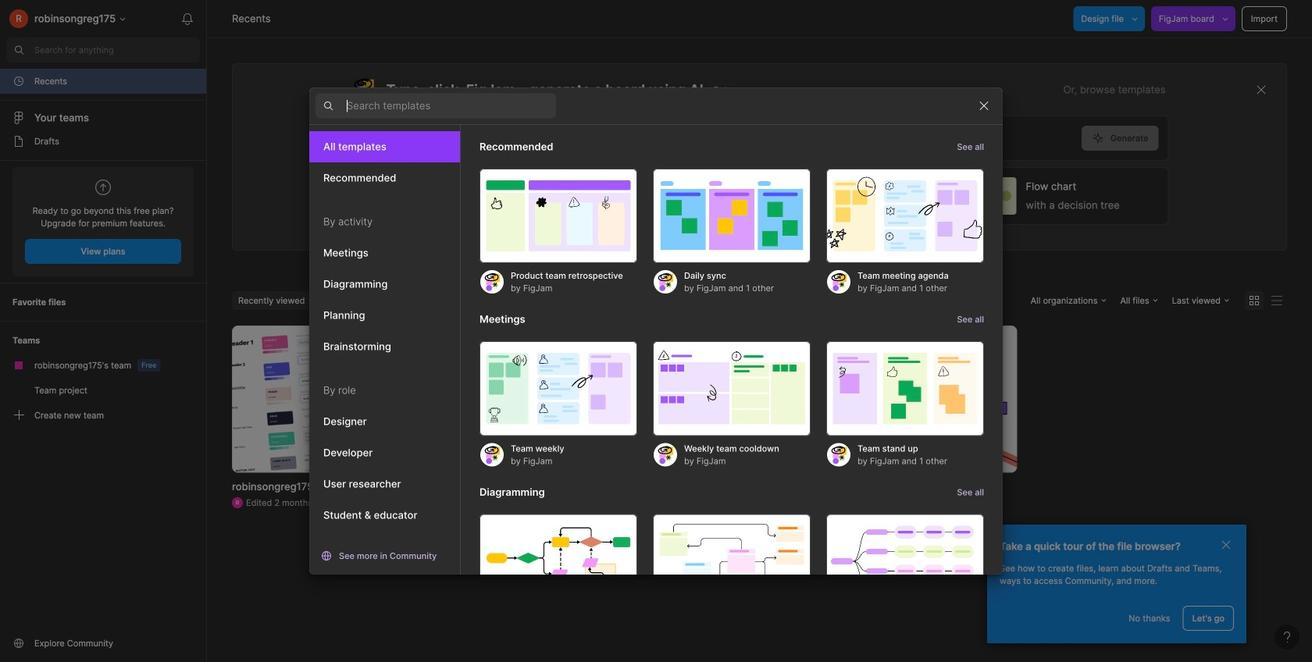Task type: vqa. For each thing, say whether or not it's contained in the screenshot.
right search 32 icon
no



Task type: describe. For each thing, give the bounding box(es) containing it.
mindmap image
[[827, 514, 985, 609]]

Search templates text field
[[347, 97, 556, 115]]

product team retrospective image
[[480, 169, 638, 263]]

2 file thumbnail image from the left
[[502, 326, 747, 473]]

search 32 image
[[6, 38, 31, 63]]

team weekly image
[[480, 342, 638, 436]]

1 file thumbnail image from the left
[[232, 326, 477, 473]]

team stand up image
[[827, 342, 985, 436]]

team meeting agenda image
[[827, 169, 985, 263]]



Task type: locate. For each thing, give the bounding box(es) containing it.
recent 16 image
[[13, 75, 25, 88]]

file thumbnail image
[[232, 326, 477, 473], [502, 326, 747, 473], [772, 326, 1018, 473]]

diagram basics image
[[480, 514, 638, 609]]

3 file thumbnail image from the left
[[772, 326, 1018, 473]]

Ex: A weekly team meeting, starting with an ice breaker field
[[351, 116, 1082, 160]]

uml diagram image
[[653, 514, 811, 609]]

dialog
[[309, 87, 1003, 640]]

0 horizontal spatial file thumbnail image
[[232, 326, 477, 473]]

bell 32 image
[[175, 6, 200, 31]]

2 horizontal spatial file thumbnail image
[[772, 326, 1018, 473]]

page 16 image
[[13, 135, 25, 148]]

daily sync image
[[653, 169, 811, 263]]

weekly team cooldown image
[[653, 342, 811, 436]]

Search for anything text field
[[34, 44, 200, 56]]

community 16 image
[[13, 638, 25, 650]]

1 horizontal spatial file thumbnail image
[[502, 326, 747, 473]]



